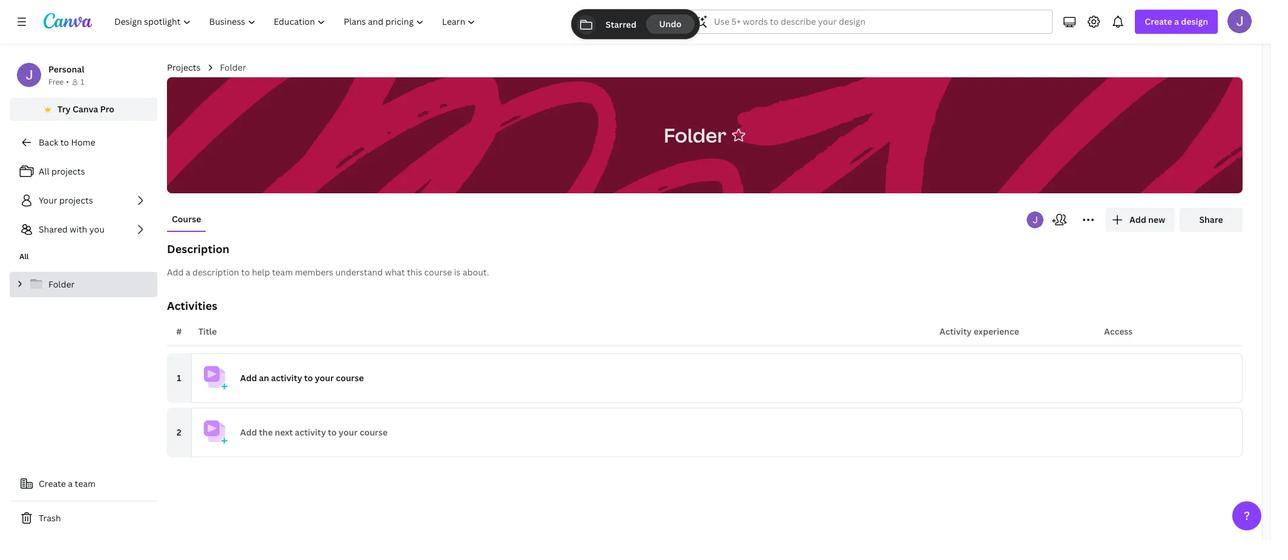 Task type: vqa. For each thing, say whether or not it's contained in the screenshot.
(4)
no



Task type: describe. For each thing, give the bounding box(es) containing it.
create a team button
[[10, 473, 157, 497]]

experience
[[974, 326, 1019, 338]]

shared with you link
[[10, 218, 157, 242]]

description
[[167, 242, 229, 257]]

to right back in the left top of the page
[[60, 137, 69, 148]]

add for add the next activity to your course
[[240, 427, 257, 439]]

1 vertical spatial activity
[[295, 427, 326, 439]]

course inside button
[[424, 267, 452, 278]]

add a description to help team members understand what this course is about.
[[167, 267, 489, 278]]

jacob simon image
[[1228, 9, 1252, 33]]

share
[[1199, 214, 1223, 226]]

add new button
[[1105, 208, 1175, 232]]

status containing undo
[[572, 10, 699, 39]]

all for all projects
[[39, 166, 49, 177]]

new
[[1148, 214, 1165, 226]]

an
[[259, 373, 269, 384]]

a for team
[[68, 479, 73, 490]]

team inside button
[[272, 267, 293, 278]]

1 horizontal spatial folder
[[220, 62, 246, 73]]

back to home link
[[10, 131, 157, 155]]

you
[[89, 224, 105, 235]]

to inside button
[[241, 267, 250, 278]]

back
[[39, 137, 58, 148]]

your projects
[[39, 195, 93, 206]]

what
[[385, 267, 405, 278]]

next
[[275, 427, 293, 439]]

shared
[[39, 224, 68, 235]]

add new
[[1130, 214, 1165, 226]]

your projects link
[[10, 189, 157, 213]]

1 vertical spatial folder link
[[10, 272, 157, 298]]

all projects
[[39, 166, 85, 177]]

add for add a description to help team members understand what this course is about.
[[167, 267, 184, 278]]

Search search field
[[714, 10, 1029, 33]]

members
[[295, 267, 333, 278]]

undo
[[659, 18, 682, 30]]

share button
[[1180, 208, 1243, 232]]

free
[[48, 77, 64, 87]]

course button
[[167, 208, 206, 231]]

2 vertical spatial folder
[[48, 279, 75, 290]]

add a description to help team members understand what this course is about. button
[[167, 266, 1243, 280]]

personal
[[48, 64, 84, 75]]

folder inside folder button
[[664, 122, 726, 148]]

activity experience
[[940, 326, 1019, 338]]

description
[[192, 267, 239, 278]]

try canva pro
[[58, 103, 114, 115]]

help
[[252, 267, 270, 278]]

add an activity to your course
[[240, 373, 364, 384]]

access
[[1104, 326, 1133, 338]]

projects for all projects
[[51, 166, 85, 177]]

create for create a design
[[1145, 16, 1172, 27]]

team inside button
[[75, 479, 96, 490]]

to inside dropdown button
[[304, 373, 313, 384]]

•
[[66, 77, 69, 87]]

2 vertical spatial course
[[360, 427, 388, 439]]

canva
[[73, 103, 98, 115]]



Task type: locate. For each thing, give the bounding box(es) containing it.
add
[[1130, 214, 1146, 226], [167, 267, 184, 278], [240, 373, 257, 384], [240, 427, 257, 439]]

about.
[[463, 267, 489, 278]]

2
[[177, 427, 181, 439]]

0 vertical spatial course
[[424, 267, 452, 278]]

list containing all projects
[[10, 160, 157, 242]]

1 vertical spatial your
[[339, 427, 358, 439]]

0 horizontal spatial a
[[68, 479, 73, 490]]

1 vertical spatial projects
[[59, 195, 93, 206]]

all projects link
[[10, 160, 157, 184]]

a down description
[[186, 267, 190, 278]]

status
[[572, 10, 699, 39]]

1 horizontal spatial create
[[1145, 16, 1172, 27]]

a for description
[[186, 267, 190, 278]]

title
[[198, 326, 217, 338]]

trash link
[[10, 507, 157, 531]]

the
[[259, 427, 273, 439]]

0 vertical spatial activity
[[271, 373, 302, 384]]

add the next activity to your course
[[240, 427, 388, 439]]

0 horizontal spatial create
[[39, 479, 66, 490]]

your
[[39, 195, 57, 206]]

create left design
[[1145, 16, 1172, 27]]

a inside button
[[186, 267, 190, 278]]

free •
[[48, 77, 69, 87]]

1 right •
[[80, 77, 84, 87]]

projects for your projects
[[59, 195, 93, 206]]

1 vertical spatial create
[[39, 479, 66, 490]]

your inside dropdown button
[[315, 373, 334, 384]]

add inside "dropdown button"
[[1130, 214, 1146, 226]]

0 vertical spatial 1
[[80, 77, 84, 87]]

to right next
[[328, 427, 337, 439]]

2 vertical spatial a
[[68, 479, 73, 490]]

folder link
[[220, 61, 246, 74], [10, 272, 157, 298]]

activity right next
[[295, 427, 326, 439]]

0 vertical spatial projects
[[51, 166, 85, 177]]

0 vertical spatial your
[[315, 373, 334, 384]]

1 horizontal spatial 1
[[177, 373, 181, 384]]

add left the
[[240, 427, 257, 439]]

activity
[[271, 373, 302, 384], [295, 427, 326, 439]]

folder link right projects link at the left top of the page
[[220, 61, 246, 74]]

course inside dropdown button
[[336, 373, 364, 384]]

starred
[[606, 18, 636, 30]]

try canva pro button
[[10, 98, 157, 121]]

add inside button
[[167, 267, 184, 278]]

1 horizontal spatial a
[[186, 267, 190, 278]]

#
[[176, 326, 182, 338]]

2 horizontal spatial folder
[[664, 122, 726, 148]]

0 horizontal spatial 1
[[80, 77, 84, 87]]

1 vertical spatial 1
[[177, 373, 181, 384]]

is
[[454, 267, 461, 278]]

0 horizontal spatial team
[[75, 479, 96, 490]]

back to home
[[39, 137, 95, 148]]

top level navigation element
[[106, 10, 486, 34]]

1 vertical spatial course
[[336, 373, 364, 384]]

all for all
[[19, 252, 29, 262]]

activity right an
[[271, 373, 302, 384]]

add inside dropdown button
[[240, 373, 257, 384]]

add an activity to your course button
[[191, 354, 1243, 404]]

create for create a team
[[39, 479, 66, 490]]

to right an
[[304, 373, 313, 384]]

0 vertical spatial folder
[[220, 62, 246, 73]]

folder
[[220, 62, 246, 73], [664, 122, 726, 148], [48, 279, 75, 290]]

activity
[[940, 326, 972, 338]]

shared with you
[[39, 224, 105, 235]]

folder button
[[658, 116, 733, 155]]

activities
[[167, 299, 217, 313]]

add left new
[[1130, 214, 1146, 226]]

add left an
[[240, 373, 257, 384]]

0 vertical spatial create
[[1145, 16, 1172, 27]]

home
[[71, 137, 95, 148]]

course
[[172, 214, 201, 225]]

team right help
[[272, 267, 293, 278]]

1 vertical spatial all
[[19, 252, 29, 262]]

a up the trash link
[[68, 479, 73, 490]]

None search field
[[690, 10, 1053, 34]]

0 vertical spatial all
[[39, 166, 49, 177]]

create a design button
[[1135, 10, 1218, 34]]

0 horizontal spatial folder link
[[10, 272, 157, 298]]

undo button
[[646, 15, 695, 34]]

1 down #
[[177, 373, 181, 384]]

a inside button
[[68, 479, 73, 490]]

projects
[[51, 166, 85, 177], [59, 195, 93, 206]]

0 horizontal spatial all
[[19, 252, 29, 262]]

to
[[60, 137, 69, 148], [241, 267, 250, 278], [304, 373, 313, 384], [328, 427, 337, 439]]

a
[[1174, 16, 1179, 27], [186, 267, 190, 278], [68, 479, 73, 490]]

0 horizontal spatial folder
[[48, 279, 75, 290]]

projects link
[[167, 61, 201, 74]]

understand
[[335, 267, 383, 278]]

design
[[1181, 16, 1208, 27]]

with
[[70, 224, 87, 235]]

course
[[424, 267, 452, 278], [336, 373, 364, 384], [360, 427, 388, 439]]

add down description
[[167, 267, 184, 278]]

1 horizontal spatial your
[[339, 427, 358, 439]]

create inside button
[[39, 479, 66, 490]]

0 vertical spatial a
[[1174, 16, 1179, 27]]

trash
[[39, 513, 61, 525]]

create inside dropdown button
[[1145, 16, 1172, 27]]

add for add an activity to your course
[[240, 373, 257, 384]]

add for add new
[[1130, 214, 1146, 226]]

create up trash
[[39, 479, 66, 490]]

all
[[39, 166, 49, 177], [19, 252, 29, 262]]

1 vertical spatial folder
[[664, 122, 726, 148]]

team
[[272, 267, 293, 278], [75, 479, 96, 490]]

a inside dropdown button
[[1174, 16, 1179, 27]]

a for design
[[1174, 16, 1179, 27]]

list
[[10, 160, 157, 242]]

1 horizontal spatial folder link
[[220, 61, 246, 74]]

1
[[80, 77, 84, 87], [177, 373, 181, 384]]

team up the trash link
[[75, 479, 96, 490]]

2 horizontal spatial a
[[1174, 16, 1179, 27]]

1 horizontal spatial team
[[272, 267, 293, 278]]

create a design
[[1145, 16, 1208, 27]]

1 horizontal spatial all
[[39, 166, 49, 177]]

projects
[[167, 62, 201, 73]]

create
[[1145, 16, 1172, 27], [39, 479, 66, 490]]

projects down back to home
[[51, 166, 85, 177]]

this
[[407, 267, 422, 278]]

projects right 'your'
[[59, 195, 93, 206]]

folder link down 'shared with you' link
[[10, 272, 157, 298]]

to left help
[[241, 267, 250, 278]]

0 vertical spatial folder link
[[220, 61, 246, 74]]

1 vertical spatial team
[[75, 479, 96, 490]]

0 vertical spatial team
[[272, 267, 293, 278]]

try
[[58, 103, 71, 115]]

0 horizontal spatial your
[[315, 373, 334, 384]]

create a team
[[39, 479, 96, 490]]

a left design
[[1174, 16, 1179, 27]]

your
[[315, 373, 334, 384], [339, 427, 358, 439]]

pro
[[100, 103, 114, 115]]

activity inside dropdown button
[[271, 373, 302, 384]]

1 vertical spatial a
[[186, 267, 190, 278]]



